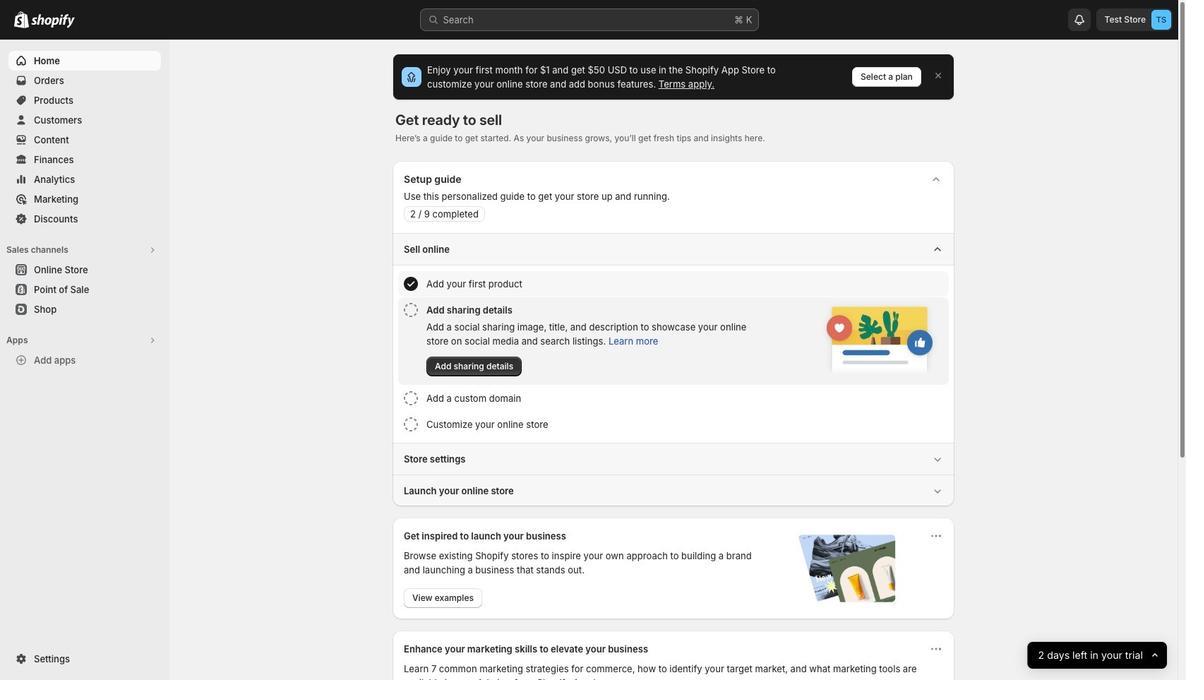 Task type: vqa. For each thing, say whether or not it's contained in the screenshot.
text field
no



Task type: locate. For each thing, give the bounding box(es) containing it.
test store image
[[1152, 10, 1172, 30]]

shopify image
[[31, 14, 75, 28]]

shopify image
[[14, 11, 29, 28]]

mark customize your online store as done image
[[404, 417, 418, 432]]

mark add your first product as not done image
[[404, 277, 418, 291]]

sell online group
[[393, 233, 955, 443]]



Task type: describe. For each thing, give the bounding box(es) containing it.
mark add sharing details as done image
[[404, 303, 418, 317]]

customize your online store group
[[398, 412, 949, 437]]

add your first product group
[[398, 271, 949, 297]]

add a custom domain group
[[398, 386, 949, 411]]

guide categories group
[[393, 233, 955, 506]]

add sharing details group
[[398, 297, 949, 385]]

mark add a custom domain as done image
[[404, 391, 418, 405]]

setup guide region
[[393, 161, 955, 506]]



